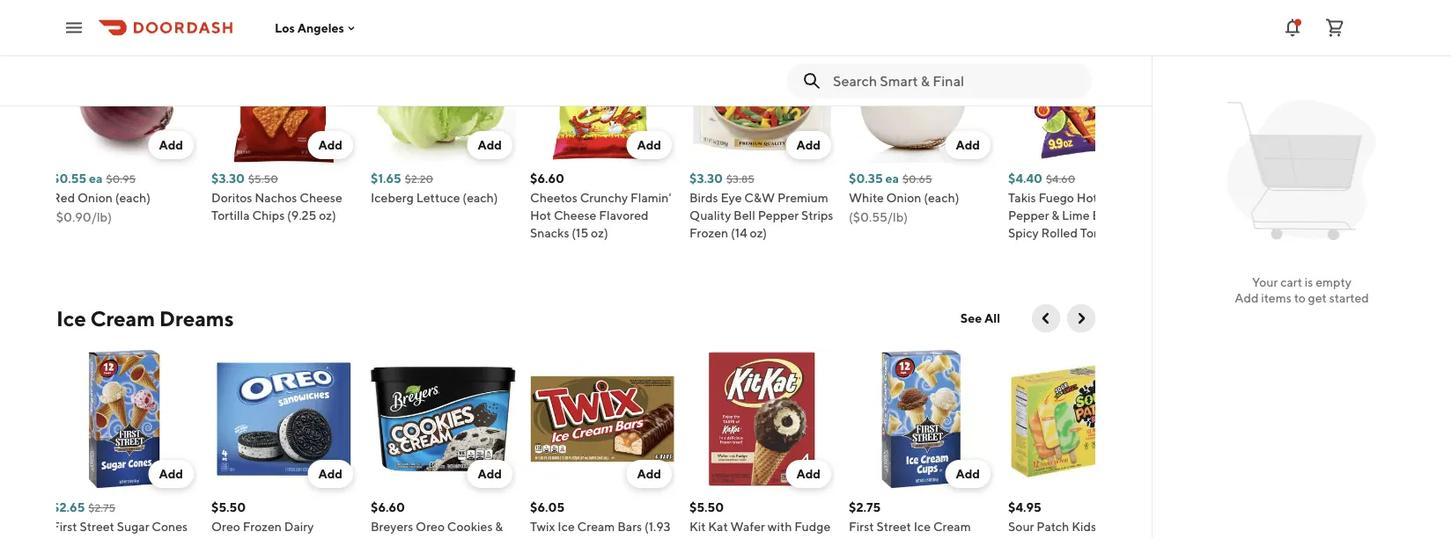 Task type: locate. For each thing, give the bounding box(es) containing it.
$3.30 for birds
[[690, 171, 723, 186]]

oz) right (15
[[591, 226, 608, 240]]

& up qt)
[[495, 520, 503, 535]]

ea left $0.65
[[886, 171, 899, 186]]

(12 down $2.65
[[52, 538, 68, 540]]

0 horizontal spatial ea
[[89, 171, 103, 186]]

dessert
[[211, 538, 254, 540]]

$5.50 inside $5.50 kit kat wafer with fudge frozen dairy desser
[[690, 501, 724, 515]]

onion for $0.35 ea
[[887, 191, 922, 205]]

1 vertical spatial tortilla
[[1080, 226, 1119, 240]]

ct) down kids
[[1077, 538, 1092, 540]]

0 vertical spatial frozen
[[690, 226, 729, 240]]

0 horizontal spatial $6.60
[[371, 501, 405, 515]]

0 horizontal spatial $2.75
[[88, 502, 116, 514]]

dairy
[[284, 520, 314, 535], [731, 538, 761, 540]]

$5.50 inside $5.50 oreo frozen dairy dessert sandwic
[[211, 501, 246, 515]]

0 horizontal spatial &
[[495, 520, 503, 535]]

see
[[961, 311, 982, 326]]

3 (12 from the left
[[1058, 538, 1074, 540]]

2 (12 from the left
[[881, 538, 897, 540]]

first inside $2.75 first street ice cream cups (12 ct)
[[849, 520, 874, 535]]

0 horizontal spatial pepper
[[758, 208, 799, 223]]

hot inside $6.60 cheetos crunchy flamin' hot cheese flavored snacks (15 oz)
[[530, 208, 551, 223]]

(each) down $0.65
[[924, 191, 960, 205]]

hot up lime
[[1077, 191, 1098, 205]]

(1.93
[[645, 520, 671, 535]]

oz) inside $3.30 $5.50 doritos nachos cheese tortilla chips (9.25 oz)
[[319, 208, 336, 223]]

(12 inside '$4.95 sour patch kids assorted ice pops (12 ct)'
[[1058, 538, 1074, 540]]

ct)
[[70, 538, 86, 540], [564, 538, 580, 540], [899, 538, 914, 540], [1077, 538, 1092, 540]]

pepper
[[758, 208, 799, 223], [1008, 208, 1049, 223]]

(12 inside $2.75 first street ice cream cups (12 ct)
[[881, 538, 897, 540]]

oreo right breyers
[[416, 520, 445, 535]]

oz) right (9.9
[[1068, 244, 1085, 258]]

0 vertical spatial dairy
[[284, 520, 314, 535]]

nachos
[[255, 191, 297, 205]]

0 vertical spatial &
[[1052, 208, 1060, 223]]

$2.75 up cups
[[849, 501, 881, 515]]

3 ct) from the left
[[899, 538, 914, 540]]

tortilla down extreme
[[1080, 226, 1119, 240]]

add inside the your cart is empty add items to get started
[[1235, 291, 1259, 306]]

hot up snacks
[[530, 208, 551, 223]]

(each) for white onion (each)
[[924, 191, 960, 205]]

add
[[159, 138, 183, 152], [318, 138, 343, 152], [478, 138, 502, 152], [637, 138, 661, 152], [797, 138, 821, 152], [956, 138, 980, 152], [1235, 291, 1259, 306], [159, 467, 183, 482], [318, 467, 343, 482], [478, 467, 502, 482], [637, 467, 661, 482], [797, 467, 821, 482], [956, 467, 980, 482]]

see all link
[[950, 305, 1011, 333]]

$6.60 inside $6.60 cheetos crunchy flamin' hot cheese flavored snacks (15 oz)
[[530, 171, 565, 186]]

(each) for red onion (each)
[[115, 191, 151, 205]]

first street sugar cones (12 ct) image
[[52, 347, 197, 492]]

0 horizontal spatial onion
[[77, 191, 113, 205]]

1 horizontal spatial $2.75
[[849, 501, 881, 515]]

0 horizontal spatial first
[[52, 520, 77, 535]]

ct) down $2.65
[[70, 538, 86, 540]]

0 horizontal spatial dairy
[[284, 520, 314, 535]]

onion inside $0.55 ea $0.95 red onion (each) ($0.90/lb)
[[77, 191, 113, 205]]

$6.05 twix ice cream bars (1.93 oz x 6 ct)
[[530, 501, 671, 540]]

oz) right (14
[[750, 226, 767, 240]]

2 street from the left
[[877, 520, 911, 535]]

$0.95
[[106, 173, 136, 185]]

2 horizontal spatial $5.50
[[690, 501, 724, 515]]

1 horizontal spatial ea
[[886, 171, 899, 186]]

& down fuego
[[1052, 208, 1060, 223]]

ct) inside $2.65 $2.75 first street sugar cones (12 ct)
[[70, 538, 86, 540]]

1 horizontal spatial onion
[[887, 191, 922, 205]]

0 vertical spatial $6.60
[[530, 171, 565, 186]]

flavored
[[599, 208, 649, 223]]

(12 right cups
[[881, 538, 897, 540]]

$5.50 for $5.50 oreo frozen dairy dessert sandwic
[[211, 501, 246, 515]]

1 vertical spatial $6.60
[[371, 501, 405, 515]]

birds eye c&w premium quality bell pepper strips frozen (14 oz) image
[[690, 18, 835, 163]]

hot for chilli
[[1077, 191, 1098, 205]]

takis
[[1008, 191, 1036, 205]]

2 ea from the left
[[886, 171, 899, 186]]

1 oreo from the left
[[211, 520, 240, 535]]

$6.60
[[530, 171, 565, 186], [371, 501, 405, 515]]

first up cups
[[849, 520, 874, 535]]

1 horizontal spatial $5.50
[[248, 173, 278, 185]]

$6.60 for $6.60 breyers oreo cookies & cream ice cream (1.5 qt)
[[371, 501, 405, 515]]

2 horizontal spatial (each)
[[924, 191, 960, 205]]

(14
[[731, 226, 748, 240]]

tortilla inside $3.30 $5.50 doritos nachos cheese tortilla chips (9.25 oz)
[[211, 208, 250, 223]]

chips down spicy
[[1008, 244, 1041, 258]]

onion down $0.65
[[887, 191, 922, 205]]

$6.60 up 'cheetos'
[[530, 171, 565, 186]]

street up cups
[[877, 520, 911, 535]]

2 horizontal spatial (12
[[1058, 538, 1074, 540]]

1 vertical spatial chips
[[1008, 244, 1041, 258]]

ct) right cups
[[899, 538, 914, 540]]

2 oreo from the left
[[416, 520, 445, 535]]

2 vertical spatial frozen
[[690, 538, 729, 540]]

0 vertical spatial hot
[[1077, 191, 1098, 205]]

add for breyers oreo cookies & cream ice cream (1.5 qt)
[[478, 467, 502, 482]]

oreo inside $5.50 oreo frozen dairy dessert sandwic
[[211, 520, 240, 535]]

cheese inside $3.30 $5.50 doritos nachos cheese tortilla chips (9.25 oz)
[[300, 191, 342, 205]]

street
[[80, 520, 114, 535], [877, 520, 911, 535]]

ea left "$0.95"
[[89, 171, 103, 186]]

oz) right (9.25
[[319, 208, 336, 223]]

cream
[[90, 306, 155, 331], [577, 520, 615, 535], [934, 520, 971, 535], [371, 538, 408, 540], [431, 538, 468, 540]]

hot for cheese
[[530, 208, 551, 223]]

0 horizontal spatial $3.30
[[211, 171, 245, 186]]

red onion (each) image
[[52, 18, 197, 163]]

first
[[52, 520, 77, 535], [849, 520, 874, 535]]

rolled
[[1041, 226, 1078, 240]]

$6.05
[[530, 501, 565, 515]]

0 horizontal spatial chips
[[252, 208, 285, 223]]

angeles
[[297, 20, 344, 35]]

tortilla down doritos in the top of the page
[[211, 208, 250, 223]]

fudge
[[795, 520, 831, 535]]

$3.30 inside $3.30 $5.50 doritos nachos cheese tortilla chips (9.25 oz)
[[211, 171, 245, 186]]

(12 for first
[[52, 538, 68, 540]]

$4.40
[[1008, 171, 1043, 186]]

frozen inside $5.50 oreo frozen dairy dessert sandwic
[[243, 520, 282, 535]]

frozen inside $5.50 kit kat wafer with fudge frozen dairy desser
[[690, 538, 729, 540]]

0 horizontal spatial street
[[80, 520, 114, 535]]

(12 down patch
[[1058, 538, 1074, 540]]

cookies
[[447, 520, 493, 535]]

$5.50 up nachos
[[248, 173, 278, 185]]

1 vertical spatial hot
[[530, 208, 551, 223]]

$6.60 inside $6.60 breyers oreo cookies & cream ice cream (1.5 qt)
[[371, 501, 405, 515]]

4 ct) from the left
[[1077, 538, 1092, 540]]

$3.30 up doritos in the top of the page
[[211, 171, 245, 186]]

$5.50 up kit
[[690, 501, 724, 515]]

$3.30
[[211, 171, 245, 186], [690, 171, 723, 186]]

frozen
[[690, 226, 729, 240], [243, 520, 282, 535], [690, 538, 729, 540]]

$3.30 inside $3.30 $3.85 birds eye c&w premium quality bell pepper strips frozen (14 oz)
[[690, 171, 723, 186]]

$0.35
[[849, 171, 883, 186]]

$0.55 ea $0.95 red onion (each) ($0.90/lb)
[[52, 171, 151, 225]]

cheese up (9.25
[[300, 191, 342, 205]]

1 horizontal spatial oreo
[[416, 520, 445, 535]]

oz) inside $3.30 $3.85 birds eye c&w premium quality bell pepper strips frozen (14 oz)
[[750, 226, 767, 240]]

cream inside $2.75 first street ice cream cups (12 ct)
[[934, 520, 971, 535]]

1 horizontal spatial first
[[849, 520, 874, 535]]

0 horizontal spatial cheese
[[300, 191, 342, 205]]

tortilla inside $4.40 $4.60 takis fuego hot chilli pepper & lime extreme spicy rolled tortilla chips (9.9 oz)
[[1080, 226, 1119, 240]]

add for red onion (each)
[[159, 138, 183, 152]]

0 horizontal spatial oreo
[[211, 520, 240, 535]]

kit kat wafer with fudge frozen dairy dessert cones (4.5 oz x 4 ct) image
[[690, 347, 835, 492]]

$3.30 $5.50 doritos nachos cheese tortilla chips (9.25 oz)
[[211, 171, 342, 223]]

1 first from the left
[[52, 520, 77, 535]]

x
[[546, 538, 552, 540]]

1 ea from the left
[[89, 171, 103, 186]]

pops
[[1028, 538, 1056, 540]]

(each) inside $0.35 ea $0.65 white onion (each) ($0.55/lb)
[[924, 191, 960, 205]]

1 horizontal spatial hot
[[1077, 191, 1098, 205]]

add for iceberg lettuce (each)
[[478, 138, 502, 152]]

$6.60 up breyers
[[371, 501, 405, 515]]

1 vertical spatial frozen
[[243, 520, 282, 535]]

1 vertical spatial cheese
[[554, 208, 597, 223]]

frozen down quality
[[690, 226, 729, 240]]

frozen down kat
[[690, 538, 729, 540]]

Search Smart & Final search field
[[833, 71, 1078, 91]]

$2.65
[[52, 501, 85, 515]]

1 onion from the left
[[77, 191, 113, 205]]

oz
[[530, 538, 543, 540]]

add for first street ice cream cups (12 ct)
[[956, 467, 980, 482]]

& inside $6.60 breyers oreo cookies & cream ice cream (1.5 qt)
[[495, 520, 503, 535]]

0 horizontal spatial hot
[[530, 208, 551, 223]]

2 ct) from the left
[[564, 538, 580, 540]]

add button
[[148, 131, 194, 159], [148, 131, 194, 159], [308, 131, 353, 159], [308, 131, 353, 159], [467, 131, 513, 159], [467, 131, 513, 159], [627, 131, 672, 159], [627, 131, 672, 159], [786, 131, 831, 159], [786, 131, 831, 159], [945, 131, 991, 159], [945, 131, 991, 159], [148, 461, 194, 489], [148, 461, 194, 489], [308, 461, 353, 489], [308, 461, 353, 489], [467, 461, 513, 489], [467, 461, 513, 489], [627, 461, 672, 489], [627, 461, 672, 489], [786, 461, 831, 489], [786, 461, 831, 489], [945, 461, 991, 489], [945, 461, 991, 489]]

2 (each) from the left
[[463, 191, 498, 205]]

lettuce
[[416, 191, 460, 205]]

oreo frozen dairy dessert sandwich cookies (4 ct) image
[[211, 347, 357, 492]]

2 $3.30 from the left
[[690, 171, 723, 186]]

$4.60
[[1046, 173, 1076, 185]]

1 horizontal spatial cheese
[[554, 208, 597, 223]]

1 horizontal spatial chips
[[1008, 244, 1041, 258]]

$5.50 up "dessert"
[[211, 501, 246, 515]]

cream left bars
[[577, 520, 615, 535]]

(12 inside $2.65 $2.75 first street sugar cones (12 ct)
[[52, 538, 68, 540]]

first down $2.65
[[52, 520, 77, 535]]

oreo up "dessert"
[[211, 520, 240, 535]]

premium
[[778, 191, 829, 205]]

add for oreo frozen dairy dessert sandwic
[[318, 467, 343, 482]]

chips down nachos
[[252, 208, 285, 223]]

0 horizontal spatial (each)
[[115, 191, 151, 205]]

$2.75 right $2.65
[[88, 502, 116, 514]]

street down $2.65
[[80, 520, 114, 535]]

1 street from the left
[[80, 520, 114, 535]]

c&w
[[745, 191, 775, 205]]

hot
[[1077, 191, 1098, 205], [530, 208, 551, 223]]

1 horizontal spatial &
[[1052, 208, 1060, 223]]

onion inside $0.35 ea $0.65 white onion (each) ($0.55/lb)
[[887, 191, 922, 205]]

0 vertical spatial chips
[[252, 208, 285, 223]]

(each) down "$0.95"
[[115, 191, 151, 205]]

pepper down c&w at the right of page
[[758, 208, 799, 223]]

street inside $2.75 first street ice cream cups (12 ct)
[[877, 520, 911, 535]]

0 vertical spatial cheese
[[300, 191, 342, 205]]

0 horizontal spatial tortilla
[[211, 208, 250, 223]]

1 pepper from the left
[[758, 208, 799, 223]]

cheese inside $6.60 cheetos crunchy flamin' hot cheese flavored snacks (15 oz)
[[554, 208, 597, 223]]

$5.50
[[248, 173, 278, 185], [211, 501, 246, 515], [690, 501, 724, 515]]

with
[[768, 520, 792, 535]]

eye
[[721, 191, 742, 205]]

cream inside $6.05 twix ice cream bars (1.93 oz x 6 ct)
[[577, 520, 615, 535]]

1 (12 from the left
[[52, 538, 68, 540]]

empty retail cart image
[[1219, 88, 1385, 254]]

cheese up (15
[[554, 208, 597, 223]]

cream left sour
[[934, 520, 971, 535]]

(each) right lettuce in the top left of the page
[[463, 191, 498, 205]]

cheetos
[[530, 191, 578, 205]]

ice cream dreams link
[[56, 305, 234, 333]]

1 horizontal spatial tortilla
[[1080, 226, 1119, 240]]

$5.50 inside $3.30 $5.50 doritos nachos cheese tortilla chips (9.25 oz)
[[248, 173, 278, 185]]

1 horizontal spatial (12
[[881, 538, 897, 540]]

&
[[1052, 208, 1060, 223], [495, 520, 503, 535]]

cream down breyers
[[371, 538, 408, 540]]

items
[[1261, 291, 1292, 306]]

1 horizontal spatial street
[[877, 520, 911, 535]]

los angeles
[[275, 20, 344, 35]]

ct) right 6
[[564, 538, 580, 540]]

cheese
[[300, 191, 342, 205], [554, 208, 597, 223]]

los
[[275, 20, 295, 35]]

tortilla
[[211, 208, 250, 223], [1080, 226, 1119, 240]]

1 horizontal spatial pepper
[[1008, 208, 1049, 223]]

see all
[[961, 311, 1001, 326]]

ct) inside $2.75 first street ice cream cups (12 ct)
[[899, 538, 914, 540]]

pepper inside $4.40 $4.60 takis fuego hot chilli pepper & lime extreme spicy rolled tortilla chips (9.9 oz)
[[1008, 208, 1049, 223]]

first inside $2.65 $2.75 first street sugar cones (12 ct)
[[52, 520, 77, 535]]

(15
[[572, 226, 589, 240]]

2 first from the left
[[849, 520, 874, 535]]

1 vertical spatial dairy
[[731, 538, 761, 540]]

3 (each) from the left
[[924, 191, 960, 205]]

sour
[[1008, 520, 1034, 535]]

1 horizontal spatial dairy
[[731, 538, 761, 540]]

1 ct) from the left
[[70, 538, 86, 540]]

add for twix ice cream bars (1.93 oz x 6 ct)
[[637, 467, 661, 482]]

(12
[[52, 538, 68, 540], [881, 538, 897, 540], [1058, 538, 1074, 540]]

ea inside $0.55 ea $0.95 red onion (each) ($0.90/lb)
[[89, 171, 103, 186]]

pepper inside $3.30 $3.85 birds eye c&w premium quality bell pepper strips frozen (14 oz)
[[758, 208, 799, 223]]

1 $3.30 from the left
[[211, 171, 245, 186]]

1 horizontal spatial (each)
[[463, 191, 498, 205]]

open menu image
[[63, 17, 85, 38]]

cups
[[849, 538, 878, 540]]

2 pepper from the left
[[1008, 208, 1049, 223]]

1 horizontal spatial $3.30
[[690, 171, 723, 186]]

chips
[[252, 208, 285, 223], [1008, 244, 1041, 258]]

1 (each) from the left
[[115, 191, 151, 205]]

0 vertical spatial tortilla
[[211, 208, 250, 223]]

frozen inside $3.30 $3.85 birds eye c&w premium quality bell pepper strips frozen (14 oz)
[[690, 226, 729, 240]]

(9.9
[[1043, 244, 1065, 258]]

(each)
[[115, 191, 151, 205], [463, 191, 498, 205], [924, 191, 960, 205]]

(each) inside $0.55 ea $0.95 red onion (each) ($0.90/lb)
[[115, 191, 151, 205]]

onion for $0.55 ea
[[77, 191, 113, 205]]

1 vertical spatial &
[[495, 520, 503, 535]]

(12 for street
[[881, 538, 897, 540]]

takis fuego hot chilli pepper & lime extreme spicy rolled tortilla chips (9.9 oz) image
[[1008, 18, 1154, 163]]

all
[[985, 311, 1001, 326]]

0 horizontal spatial $5.50
[[211, 501, 246, 515]]

dairy inside $5.50 kit kat wafer with fudge frozen dairy desser
[[731, 538, 761, 540]]

onion up the ($0.90/lb)
[[77, 191, 113, 205]]

$3.30 up birds
[[690, 171, 723, 186]]

your cart is empty add items to get started
[[1235, 275, 1369, 306]]

0 horizontal spatial (12
[[52, 538, 68, 540]]

frozen up "dessert"
[[243, 520, 282, 535]]

hot inside $4.40 $4.60 takis fuego hot chilli pepper & lime extreme spicy rolled tortilla chips (9.9 oz)
[[1077, 191, 1098, 205]]

$5.50 for $5.50 kit kat wafer with fudge frozen dairy desser
[[690, 501, 724, 515]]

add for cheetos crunchy flamin' hot cheese flavored snacks (15 oz)
[[637, 138, 661, 152]]

ea inside $0.35 ea $0.65 white onion (each) ($0.55/lb)
[[886, 171, 899, 186]]

pepper up spicy
[[1008, 208, 1049, 223]]

street inside $2.65 $2.75 first street sugar cones (12 ct)
[[80, 520, 114, 535]]

onion
[[77, 191, 113, 205], [887, 191, 922, 205]]

add for kit kat wafer with fudge frozen dairy desser
[[797, 467, 821, 482]]

2 onion from the left
[[887, 191, 922, 205]]

1 horizontal spatial $6.60
[[530, 171, 565, 186]]

your
[[1252, 275, 1278, 290]]



Task type: describe. For each thing, give the bounding box(es) containing it.
chilli
[[1101, 191, 1130, 205]]

$0.55
[[52, 171, 86, 186]]

dairy inside $5.50 oreo frozen dairy dessert sandwic
[[284, 520, 314, 535]]

patch
[[1037, 520, 1070, 535]]

$4.95 sour patch kids assorted ice pops (12 ct)
[[1008, 501, 1149, 540]]

ct) inside $6.05 twix ice cream bars (1.93 oz x 6 ct)
[[564, 538, 580, 540]]

add for first street sugar cones (12 ct)
[[159, 467, 183, 482]]

add for white onion (each)
[[956, 138, 980, 152]]

breyers oreo cookies & cream ice cream (1.5 qt) image
[[371, 347, 516, 492]]

white
[[849, 191, 884, 205]]

$2.75 inside $2.75 first street ice cream cups (12 ct)
[[849, 501, 881, 515]]

assorted
[[1099, 520, 1149, 535]]

$2.20
[[405, 173, 433, 185]]

sour patch kids assorted ice pops (12 ct) image
[[1008, 347, 1154, 492]]

0 items, open order cart image
[[1325, 17, 1346, 38]]

snacks
[[530, 226, 569, 240]]

bell
[[734, 208, 756, 223]]

cones
[[152, 520, 188, 535]]

fuego
[[1039, 191, 1074, 205]]

(each) inside $1.65 $2.20 iceberg lettuce (each)
[[463, 191, 498, 205]]

$4.95
[[1008, 501, 1042, 515]]

6
[[554, 538, 562, 540]]

notification bell image
[[1282, 17, 1303, 38]]

ice inside $2.75 first street ice cream cups (12 ct)
[[914, 520, 931, 535]]

$5.50 oreo frozen dairy dessert sandwic
[[211, 501, 314, 540]]

get
[[1308, 291, 1327, 306]]

$6.60 cheetos crunchy flamin' hot cheese flavored snacks (15 oz)
[[530, 171, 671, 240]]

kids
[[1072, 520, 1097, 535]]

$4.40 $4.60 takis fuego hot chilli pepper & lime extreme spicy rolled tortilla chips (9.9 oz)
[[1008, 171, 1140, 258]]

iceberg
[[371, 191, 414, 205]]

los angeles button
[[275, 20, 358, 35]]

crunchy
[[580, 191, 628, 205]]

sugar
[[117, 520, 149, 535]]

is
[[1305, 275, 1314, 290]]

doritos nachos cheese tortilla chips (9.25 oz) image
[[211, 18, 357, 163]]

lime
[[1062, 208, 1090, 223]]

qt)
[[493, 538, 509, 540]]

wafer
[[731, 520, 765, 535]]

cream down "cookies" on the left bottom of page
[[431, 538, 468, 540]]

$0.35 ea $0.65 white onion (each) ($0.55/lb)
[[849, 171, 960, 225]]

previous button of carousel image
[[1037, 310, 1055, 328]]

kat
[[708, 520, 728, 535]]

$6.60 for $6.60 cheetos crunchy flamin' hot cheese flavored snacks (15 oz)
[[530, 171, 565, 186]]

kit
[[690, 520, 706, 535]]

add for doritos nachos cheese tortilla chips (9.25 oz)
[[318, 138, 343, 152]]

$3.85
[[727, 173, 755, 185]]

iceberg lettuce (each) image
[[371, 18, 516, 163]]

$2.75 first street ice cream cups (12 ct)
[[849, 501, 971, 540]]

doritos
[[211, 191, 252, 205]]

first street ice cream cups (12 ct) image
[[849, 347, 994, 492]]

empty
[[1316, 275, 1352, 290]]

ea for $0.35 ea
[[886, 171, 899, 186]]

bars
[[618, 520, 642, 535]]

oz) inside $6.60 cheetos crunchy flamin' hot cheese flavored snacks (15 oz)
[[591, 226, 608, 240]]

red
[[52, 191, 75, 205]]

& inside $4.40 $4.60 takis fuego hot chilli pepper & lime extreme spicy rolled tortilla chips (9.9 oz)
[[1052, 208, 1060, 223]]

ice inside $6.60 breyers oreo cookies & cream ice cream (1.5 qt)
[[411, 538, 428, 540]]

$1.65
[[371, 171, 401, 186]]

quality
[[690, 208, 731, 223]]

ice inside '$4.95 sour patch kids assorted ice pops (12 ct)'
[[1008, 538, 1026, 540]]

flamin'
[[631, 191, 671, 205]]

extreme
[[1092, 208, 1140, 223]]

$3.30 for doritos
[[211, 171, 245, 186]]

cream left dreams at the left of page
[[90, 306, 155, 331]]

ea for $0.55 ea
[[89, 171, 103, 186]]

$5.50 kit kat wafer with fudge frozen dairy desser
[[690, 501, 831, 540]]

chips inside $4.40 $4.60 takis fuego hot chilli pepper & lime extreme spicy rolled tortilla chips (9.9 oz)
[[1008, 244, 1041, 258]]

$3.30 $3.85 birds eye c&w premium quality bell pepper strips frozen (14 oz)
[[690, 171, 834, 240]]

ice cream dreams
[[56, 306, 234, 331]]

ct) inside '$4.95 sour patch kids assorted ice pops (12 ct)'
[[1077, 538, 1092, 540]]

$2.65 $2.75 first street sugar cones (12 ct)
[[52, 501, 188, 540]]

spicy
[[1008, 226, 1039, 240]]

$0.65
[[903, 173, 932, 185]]

breyers
[[371, 520, 413, 535]]

to
[[1294, 291, 1306, 306]]

strips
[[801, 208, 834, 223]]

oreo inside $6.60 breyers oreo cookies & cream ice cream (1.5 qt)
[[416, 520, 445, 535]]

(1.5
[[471, 538, 490, 540]]

dreams
[[159, 306, 234, 331]]

birds
[[690, 191, 718, 205]]

($0.55/lb)
[[849, 210, 908, 225]]

ice inside $6.05 twix ice cream bars (1.93 oz x 6 ct)
[[558, 520, 575, 535]]

add for birds eye c&w premium quality bell pepper strips frozen (14 oz)
[[797, 138, 821, 152]]

cart
[[1281, 275, 1303, 290]]

white onion (each) image
[[849, 18, 994, 163]]

cheetos crunchy flamin' hot cheese flavored snacks (15 oz) image
[[530, 18, 676, 163]]

$2.75 inside $2.65 $2.75 first street sugar cones (12 ct)
[[88, 502, 116, 514]]

($0.90/lb)
[[52, 210, 112, 225]]

twix ice cream bars (1.93 oz x 6 ct) image
[[530, 347, 676, 492]]

next button of carousel image
[[1073, 310, 1090, 328]]

twix
[[530, 520, 555, 535]]

$6.60 breyers oreo cookies & cream ice cream (1.5 qt)
[[371, 501, 509, 540]]

oz) inside $4.40 $4.60 takis fuego hot chilli pepper & lime extreme spicy rolled tortilla chips (9.9 oz)
[[1068, 244, 1085, 258]]

chips inside $3.30 $5.50 doritos nachos cheese tortilla chips (9.25 oz)
[[252, 208, 285, 223]]

(9.25
[[287, 208, 316, 223]]

started
[[1330, 291, 1369, 306]]



Task type: vqa. For each thing, say whether or not it's contained in the screenshot.
$0.95
yes



